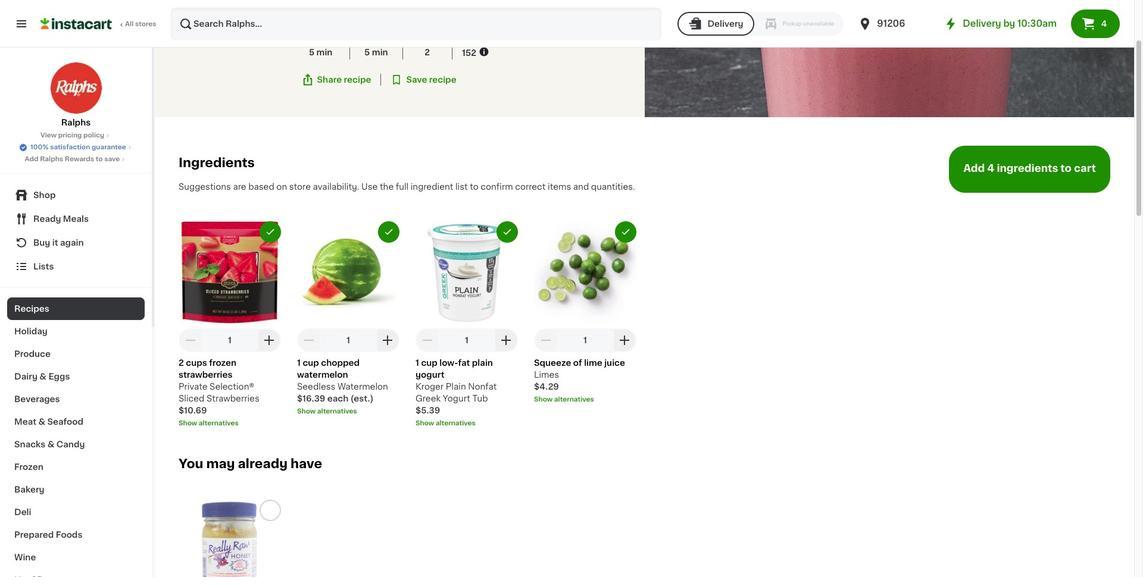 Task type: locate. For each thing, give the bounding box(es) containing it.
1 horizontal spatial add
[[963, 164, 985, 173]]

4 inside "button"
[[1101, 20, 1107, 28]]

add left ingredients
[[963, 164, 985, 173]]

delivery inside delivery button
[[708, 20, 743, 28]]

unselect item image down "quantities."
[[620, 227, 631, 237]]

ralphs link
[[50, 62, 102, 129]]

1 horizontal spatial cup
[[421, 359, 437, 367]]

alternatives inside '1 cup chopped watermelon seedless watermelon $16.39 each (est.) show alternatives'
[[317, 408, 357, 415]]

0 vertical spatial 2
[[425, 49, 430, 57]]

0 vertical spatial 4
[[1101, 20, 1107, 28]]

1 up yogurt
[[416, 359, 419, 367]]

private
[[179, 383, 207, 391]]

0 vertical spatial &
[[39, 373, 46, 381]]

add
[[25, 156, 38, 163], [963, 164, 985, 173]]

prepared foods
[[14, 531, 82, 539]]

show alternatives button for plain
[[416, 419, 518, 429]]

cup up watermelon
[[303, 359, 319, 367]]

already
[[238, 458, 288, 470]]

cup inside 1 cup low-fat plain yogurt kroger plain nonfat greek yogurt tub $5.39 show alternatives
[[421, 359, 437, 367]]

items
[[548, 183, 571, 191]]

2 horizontal spatial to
[[1060, 164, 1072, 173]]

to left cart
[[1060, 164, 1072, 173]]

bakery
[[14, 486, 44, 494]]

time right the active at the top left of page
[[325, 38, 340, 45]]

time right total at the left
[[378, 38, 393, 45]]

2 inside servings 2
[[425, 49, 430, 57]]

5 inside the active time 5 min
[[309, 49, 314, 57]]

1 recipe from the left
[[344, 76, 371, 84]]

1 time from the left
[[325, 38, 340, 45]]

decrement quantity image
[[183, 333, 198, 348], [302, 333, 316, 348], [539, 333, 553, 348]]

selection®
[[210, 383, 254, 391]]

unselect item image
[[265, 227, 276, 237], [502, 227, 513, 237]]

snacks & candy link
[[7, 433, 145, 456]]

tub
[[472, 395, 488, 403]]

delivery by 10:30am link
[[944, 17, 1057, 31]]

min down total at the left
[[372, 49, 388, 57]]

2 horizontal spatial increment quantity image
[[617, 333, 632, 348]]

1 horizontal spatial time
[[378, 38, 393, 45]]

show
[[534, 396, 553, 403], [297, 408, 316, 415], [179, 420, 197, 427], [416, 420, 434, 427]]

decrement quantity image up cups
[[183, 333, 198, 348]]

3 increment quantity image from the left
[[617, 333, 632, 348]]

0 horizontal spatial 2
[[179, 359, 184, 367]]

ralphs up view pricing policy link
[[61, 118, 91, 127]]

0 horizontal spatial unselect item image
[[265, 227, 276, 237]]

2 vertical spatial to
[[470, 183, 478, 191]]

2 min from the left
[[372, 49, 388, 57]]

alternatives inside 1 cup low-fat plain yogurt kroger plain nonfat greek yogurt tub $5.39 show alternatives
[[436, 420, 476, 427]]

2
[[425, 49, 430, 57], [179, 359, 184, 367]]

2 inside 2 cups frozen strawberries private selection® sliced strawberries $10.69 show alternatives
[[179, 359, 184, 367]]

decrement quantity image up watermelon
[[302, 333, 316, 348]]

& right meat
[[38, 418, 45, 426]]

lime
[[584, 359, 602, 367]]

$5.39
[[416, 407, 440, 415]]

cart
[[1074, 164, 1096, 173]]

show down $4.29
[[534, 396, 553, 403]]

suggestions
[[179, 183, 231, 191]]

None search field
[[170, 7, 662, 40]]

2 vertical spatial &
[[47, 441, 54, 449]]

unselect item image down based
[[265, 227, 276, 237]]

& left "eggs"
[[39, 373, 46, 381]]

wine
[[14, 554, 36, 562]]

1 horizontal spatial delivery
[[963, 19, 1001, 28]]

show alternatives button for each
[[297, 407, 399, 417]]

show down $5.39
[[416, 420, 434, 427]]

delivery for delivery
[[708, 20, 743, 28]]

prepared foods link
[[7, 524, 145, 547]]

0 vertical spatial to
[[96, 156, 103, 163]]

decrement quantity image for 2
[[183, 333, 198, 348]]

show inside 2 cups frozen strawberries private selection® sliced strawberries $10.69 show alternatives
[[179, 420, 197, 427]]

to inside button
[[1060, 164, 1072, 173]]

to
[[96, 156, 103, 163], [1060, 164, 1072, 173], [470, 183, 478, 191]]

recipe inside save recipe button
[[429, 76, 456, 84]]

ralphs down 100%
[[40, 156, 63, 163]]

0 horizontal spatial 4
[[987, 164, 994, 173]]

holiday link
[[7, 320, 145, 343]]

0 horizontal spatial cup
[[303, 359, 319, 367]]

&
[[39, 373, 46, 381], [38, 418, 45, 426], [47, 441, 54, 449]]

1 up watermelon
[[297, 359, 301, 367]]

1 horizontal spatial recipe
[[429, 76, 456, 84]]

alternatives down yogurt
[[436, 420, 476, 427]]

2 unselect item image from the left
[[502, 227, 513, 237]]

ready
[[33, 215, 61, 223]]

kroger
[[416, 383, 444, 391]]

1 inside 1 cup low-fat plain yogurt kroger plain nonfat greek yogurt tub $5.39 show alternatives
[[416, 359, 419, 367]]

unselect item image down the
[[383, 227, 394, 237]]

0 horizontal spatial add
[[25, 156, 38, 163]]

5 inside total time 5 min
[[364, 49, 370, 57]]

fat
[[458, 359, 470, 367]]

the
[[380, 183, 394, 191]]

1 unselect item image from the left
[[383, 227, 394, 237]]

alternatives down strawberries
[[199, 420, 239, 427]]

min inside the active time 5 min
[[316, 49, 332, 57]]

0 horizontal spatial 5
[[309, 49, 314, 57]]

may
[[206, 458, 235, 470]]

1 up fat
[[465, 336, 469, 345]]

deli
[[14, 508, 31, 517]]

cup for chopped
[[303, 359, 319, 367]]

use
[[361, 183, 378, 191]]

cups
[[186, 359, 207, 367]]

1 for frozen
[[228, 336, 232, 345]]

1 vertical spatial 2
[[179, 359, 184, 367]]

alternatives down $4.29
[[554, 396, 594, 403]]

2 recipe from the left
[[429, 76, 456, 84]]

0 horizontal spatial increment quantity image
[[262, 333, 276, 348]]

you may already have
[[179, 458, 322, 470]]

time inside the active time 5 min
[[325, 38, 340, 45]]

1 vertical spatial 4
[[987, 164, 994, 173]]

0 vertical spatial add
[[25, 156, 38, 163]]

nonfat
[[468, 383, 497, 391]]

3 decrement quantity image from the left
[[539, 333, 553, 348]]

show alternatives button down of
[[534, 395, 636, 405]]

chopped
[[321, 359, 360, 367]]

1 for lime
[[583, 336, 587, 345]]

1 horizontal spatial unselect item image
[[620, 227, 631, 237]]

increment quantity image
[[380, 333, 395, 348]]

1 up lime
[[583, 336, 587, 345]]

& left candy
[[47, 441, 54, 449]]

have
[[290, 458, 322, 470]]

recipe right save
[[429, 76, 456, 84]]

2 unselect item image from the left
[[620, 227, 631, 237]]

beverages link
[[7, 388, 145, 411]]

2 time from the left
[[378, 38, 393, 45]]

watermelon
[[338, 383, 388, 391]]

1 increment quantity image from the left
[[262, 333, 276, 348]]

1 horizontal spatial 4
[[1101, 20, 1107, 28]]

min inside total time 5 min
[[372, 49, 388, 57]]

increment quantity image
[[262, 333, 276, 348], [499, 333, 513, 348], [617, 333, 632, 348]]

stores
[[135, 21, 156, 27]]

buy
[[33, 239, 50, 247]]

delivery inside delivery by 10:30am link
[[963, 19, 1001, 28]]

service type group
[[678, 12, 844, 36]]

100% satisfaction guarantee
[[30, 144, 126, 151]]

seedless
[[297, 383, 335, 391]]

1 cup from the left
[[303, 359, 319, 367]]

2 increment quantity image from the left
[[499, 333, 513, 348]]

show alternatives button down yogurt
[[416, 419, 518, 429]]

dairy & eggs
[[14, 373, 70, 381]]

& for meat
[[38, 418, 45, 426]]

confirm
[[481, 183, 513, 191]]

product group
[[179, 221, 281, 429], [297, 221, 399, 417], [416, 221, 518, 429], [534, 221, 636, 405], [179, 500, 281, 577]]

buy it again
[[33, 239, 84, 247]]

show alternatives button down each
[[297, 407, 399, 417]]

1 decrement quantity image from the left
[[183, 333, 198, 348]]

1 vertical spatial to
[[1060, 164, 1072, 173]]

show alternatives button for strawberries
[[179, 419, 281, 429]]

store
[[289, 183, 311, 191]]

cup inside '1 cup chopped watermelon seedless watermelon $16.39 each (est.) show alternatives'
[[303, 359, 319, 367]]

1 unselect item image from the left
[[265, 227, 276, 237]]

0 horizontal spatial recipe
[[344, 76, 371, 84]]

1 horizontal spatial increment quantity image
[[499, 333, 513, 348]]

unselect item image down "confirm"
[[502, 227, 513, 237]]

ralphs
[[61, 118, 91, 127], [40, 156, 63, 163]]

0 horizontal spatial min
[[316, 49, 332, 57]]

5 for total time 5 min
[[364, 49, 370, 57]]

to right list
[[470, 183, 478, 191]]

show down $10.69
[[179, 420, 197, 427]]

5 down total at the left
[[364, 49, 370, 57]]

1 horizontal spatial min
[[372, 49, 388, 57]]

are
[[233, 183, 246, 191]]

1
[[228, 336, 232, 345], [346, 336, 350, 345], [465, 336, 469, 345], [583, 336, 587, 345], [297, 359, 301, 367], [416, 359, 419, 367]]

recipe right "share"
[[344, 76, 371, 84]]

candy
[[56, 441, 85, 449]]

ready meals link
[[7, 207, 145, 231]]

1 horizontal spatial unselect item image
[[502, 227, 513, 237]]

eggs
[[48, 373, 70, 381]]

1 up chopped
[[346, 336, 350, 345]]

unselect item image
[[383, 227, 394, 237], [620, 227, 631, 237]]

save
[[406, 76, 427, 84]]

strawberries
[[207, 395, 259, 403]]

decrement quantity image up squeeze on the bottom of the page
[[539, 333, 553, 348]]

2 left cups
[[179, 359, 184, 367]]

2 5 from the left
[[364, 49, 370, 57]]

increment quantity image for 2 cups frozen strawberries
[[262, 333, 276, 348]]

show down "$16.39"
[[297, 408, 316, 415]]

each
[[327, 395, 348, 403]]

delivery button
[[678, 12, 754, 36]]

1 horizontal spatial to
[[470, 183, 478, 191]]

rewards
[[65, 156, 94, 163]]

all stores
[[125, 21, 156, 27]]

min down the active at the top left of page
[[316, 49, 332, 57]]

time inside total time 5 min
[[378, 38, 393, 45]]

2 cup from the left
[[421, 359, 437, 367]]

alternatives down each
[[317, 408, 357, 415]]

foods
[[56, 531, 82, 539]]

2 down servings
[[425, 49, 430, 57]]

0 horizontal spatial to
[[96, 156, 103, 163]]

0 horizontal spatial unselect item image
[[383, 227, 394, 237]]

5
[[309, 49, 314, 57], [364, 49, 370, 57]]

dairy & eggs link
[[7, 366, 145, 388]]

0 horizontal spatial time
[[325, 38, 340, 45]]

prepared
[[14, 531, 54, 539]]

to left the save
[[96, 156, 103, 163]]

0 horizontal spatial delivery
[[708, 20, 743, 28]]

time
[[325, 38, 340, 45], [378, 38, 393, 45]]

1 horizontal spatial 5
[[364, 49, 370, 57]]

greek
[[416, 395, 441, 403]]

2 horizontal spatial decrement quantity image
[[539, 333, 553, 348]]

10:30am
[[1017, 19, 1057, 28]]

1 vertical spatial add
[[963, 164, 985, 173]]

watermelon
[[297, 371, 348, 379]]

add down 100%
[[25, 156, 38, 163]]

1 up frozen
[[228, 336, 232, 345]]

1 vertical spatial &
[[38, 418, 45, 426]]

1 min from the left
[[316, 49, 332, 57]]

5 down the active at the top left of page
[[309, 49, 314, 57]]

produce
[[14, 350, 51, 358]]

instacart logo image
[[40, 17, 112, 31]]

min for active time 5 min
[[316, 49, 332, 57]]

satisfaction
[[50, 144, 90, 151]]

& for dairy
[[39, 373, 46, 381]]

add inside button
[[963, 164, 985, 173]]

2 decrement quantity image from the left
[[302, 333, 316, 348]]

suggestions are based on store availability. use the full ingredient list to confirm correct items and quantities.
[[179, 183, 635, 191]]

meat & seafood link
[[7, 411, 145, 433]]

on
[[276, 183, 287, 191]]

1 horizontal spatial 2
[[425, 49, 430, 57]]

0 horizontal spatial decrement quantity image
[[183, 333, 198, 348]]

recipe for share recipe
[[344, 76, 371, 84]]

min
[[316, 49, 332, 57], [372, 49, 388, 57]]

show alternatives button down strawberries
[[179, 419, 281, 429]]

1 5 from the left
[[309, 49, 314, 57]]

delivery
[[963, 19, 1001, 28], [708, 20, 743, 28]]

1 horizontal spatial decrement quantity image
[[302, 333, 316, 348]]

cup up yogurt
[[421, 359, 437, 367]]

recipe inside share recipe button
[[344, 76, 371, 84]]



Task type: describe. For each thing, give the bounding box(es) containing it.
add 4 ingredients to cart button
[[949, 146, 1110, 193]]

save recipe
[[406, 76, 456, 84]]

unselect item image for squeeze of lime juice
[[620, 227, 631, 237]]

calories
[[462, 38, 490, 45]]

unselect item image for 2 cups frozen strawberries
[[265, 227, 276, 237]]

yogurt
[[416, 371, 444, 379]]

time for total time 5 min
[[378, 38, 393, 45]]

ingredients
[[997, 164, 1058, 173]]

frozen
[[14, 463, 43, 471]]

of
[[573, 359, 582, 367]]

limes
[[534, 371, 559, 379]]

add for add 4 ingredients to cart
[[963, 164, 985, 173]]

100%
[[30, 144, 49, 151]]

91206
[[877, 19, 905, 28]]

unselect item image for 1 cup chopped watermelon
[[383, 227, 394, 237]]

to for rewards
[[96, 156, 103, 163]]

watermelon-strawberry smoothie image
[[644, 0, 1134, 117]]

add ralphs rewards to save
[[25, 156, 120, 163]]

4 inside button
[[987, 164, 994, 173]]

decrement quantity image for squeeze
[[539, 333, 553, 348]]

increment quantity image for squeeze of lime juice
[[617, 333, 632, 348]]

Search field
[[171, 8, 661, 39]]

(est.)
[[350, 395, 373, 403]]

based
[[248, 183, 274, 191]]

again
[[60, 239, 84, 247]]

view
[[40, 132, 57, 139]]

it
[[52, 239, 58, 247]]

holiday
[[14, 327, 47, 336]]

show inside squeeze of lime juice limes $4.29 show alternatives
[[534, 396, 553, 403]]

2 cups frozen strawberries private selection® sliced strawberries $10.69 show alternatives
[[179, 359, 259, 427]]

add for add ralphs rewards to save
[[25, 156, 38, 163]]

alternatives inside 2 cups frozen strawberries private selection® sliced strawberries $10.69 show alternatives
[[199, 420, 239, 427]]

wine link
[[7, 547, 145, 569]]

strawberries
[[179, 371, 233, 379]]

cup for low-
[[421, 359, 437, 367]]

beverages
[[14, 395, 60, 404]]

plain
[[446, 383, 466, 391]]

4 button
[[1071, 10, 1120, 38]]

1 inside '1 cup chopped watermelon seedless watermelon $16.39 each (est.) show alternatives'
[[297, 359, 301, 367]]

pricing
[[58, 132, 82, 139]]

ready meals
[[33, 215, 89, 223]]

1 for low-
[[465, 336, 469, 345]]

meat & seafood
[[14, 418, 83, 426]]

sliced
[[179, 395, 204, 403]]

$16.39
[[297, 395, 325, 403]]

5 for active time 5 min
[[309, 49, 314, 57]]

$10.69
[[179, 407, 207, 415]]

to for ingredients
[[1060, 164, 1072, 173]]

availability.
[[313, 183, 359, 191]]

snacks & candy
[[14, 441, 85, 449]]

increment quantity image for 1 cup low-fat plain yogurt
[[499, 333, 513, 348]]

full
[[396, 183, 409, 191]]

delivery by 10:30am
[[963, 19, 1057, 28]]

& for snacks
[[47, 441, 54, 449]]

show inside '1 cup chopped watermelon seedless watermelon $16.39 each (est.) show alternatives'
[[297, 408, 316, 415]]

lists
[[33, 263, 54, 271]]

add 4 ingredients to cart
[[963, 164, 1096, 173]]

lists link
[[7, 255, 145, 279]]

0 vertical spatial ralphs
[[61, 118, 91, 127]]

decrement quantity image for 1
[[302, 333, 316, 348]]

view pricing policy
[[40, 132, 104, 139]]

squeeze of lime juice limes $4.29 show alternatives
[[534, 359, 625, 403]]

frozen link
[[7, 456, 145, 479]]

bakery link
[[7, 479, 145, 501]]

1 cup low-fat plain yogurt kroger plain nonfat greek yogurt tub $5.39 show alternatives
[[416, 359, 497, 427]]

recipes
[[14, 305, 49, 313]]

buy it again link
[[7, 231, 145, 255]]

meals
[[63, 215, 89, 223]]

shop link
[[7, 183, 145, 207]]

squeeze
[[534, 359, 571, 367]]

add ralphs rewards to save link
[[25, 155, 127, 164]]

all stores link
[[40, 7, 157, 40]]

show inside 1 cup low-fat plain yogurt kroger plain nonfat greek yogurt tub $5.39 show alternatives
[[416, 420, 434, 427]]

share recipe
[[317, 76, 371, 84]]

recipe for save recipe
[[429, 76, 456, 84]]

guarantee
[[92, 144, 126, 151]]

recipes link
[[7, 298, 145, 320]]

snacks
[[14, 441, 45, 449]]

delivery for delivery by 10:30am
[[963, 19, 1001, 28]]

1 vertical spatial ralphs
[[40, 156, 63, 163]]

list
[[455, 183, 468, 191]]

active
[[302, 38, 323, 45]]

time for active time 5 min
[[325, 38, 340, 45]]

show alternatives button for alternatives
[[534, 395, 636, 405]]

view pricing policy link
[[40, 131, 111, 140]]

meat
[[14, 418, 36, 426]]

juice
[[604, 359, 625, 367]]

alternatives inside squeeze of lime juice limes $4.29 show alternatives
[[554, 396, 594, 403]]

decrement quantity image
[[420, 333, 435, 348]]

$4.29
[[534, 383, 559, 391]]

correct
[[515, 183, 546, 191]]

save
[[104, 156, 120, 163]]

share
[[317, 76, 342, 84]]

unselect item image for 1 cup low-fat plain yogurt
[[502, 227, 513, 237]]

min for total time 5 min
[[372, 49, 388, 57]]

ralphs logo image
[[50, 62, 102, 114]]

1 for chopped
[[346, 336, 350, 345]]

seafood
[[47, 418, 83, 426]]

152
[[462, 49, 476, 57]]

by
[[1003, 19, 1015, 28]]

1 cup chopped watermelon seedless watermelon $16.39 each (est.) show alternatives
[[297, 359, 388, 415]]

frozen
[[209, 359, 236, 367]]



Task type: vqa. For each thing, say whether or not it's contained in the screenshot.
To to the top
yes



